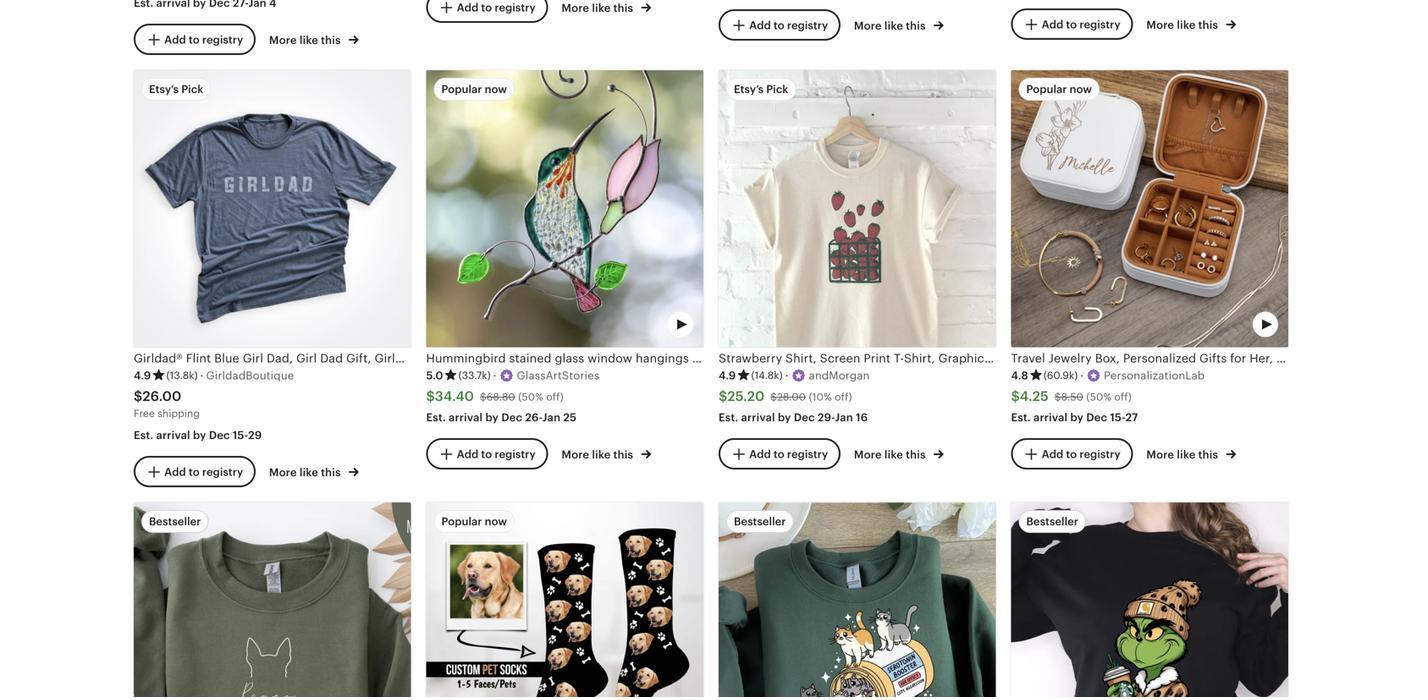 Task type: describe. For each thing, give the bounding box(es) containing it.
$ down the 4.8
[[1011, 389, 1020, 404]]

jan for 34.40
[[542, 412, 561, 424]]

free
[[134, 408, 155, 420]]

8.50
[[1061, 391, 1084, 403]]

est. for 25.20
[[719, 412, 738, 424]]

15- for 27
[[1110, 412, 1126, 424]]

popular for 34.40
[[441, 83, 482, 96]]

popular for 4.25
[[1026, 83, 1067, 96]]

est. for 4.25
[[1011, 412, 1031, 424]]

$ down 5.0
[[426, 389, 435, 404]]

4.9 for est. arrival by
[[719, 369, 736, 382]]

27
[[1126, 412, 1138, 424]]

screen
[[820, 352, 860, 365]]

pick for free shipping
[[181, 83, 203, 96]]

shipping
[[157, 408, 200, 420]]

est. for 34.40
[[426, 412, 446, 424]]

arrival for 4.25
[[1034, 412, 1068, 424]]

graphic
[[938, 352, 984, 365]]

2 bestseller from the left
[[734, 516, 786, 528]]

print
[[864, 352, 891, 365]]

by for 25.20
[[778, 412, 791, 424]]

$ inside $ 34.40 $ 68.80 (50% off)
[[480, 391, 487, 403]]

off) for 34.40
[[546, 391, 564, 403]]

26-
[[525, 412, 542, 424]]

antidepressant cat sweatshirt, cat mom sweater, funny cat shirt, cat lover gift, therapist shirt, cat owner gift, mental health matter shirt image
[[719, 503, 996, 697]]

$ 4.25 $ 8.50 (50% off)
[[1011, 389, 1132, 404]]

dec for 25.20
[[794, 412, 815, 424]]

product video element for grinch boujee christmas sweatshirt, merry grinchmas sweatshirt, grinch leopard hoodie, grinchmas starbucks coffee sweater, christmas gifts image
[[1011, 503, 1288, 697]]

$ 34.40 $ 68.80 (50% off)
[[426, 389, 564, 404]]

25
[[563, 412, 577, 424]]

now for 34.40
[[485, 83, 507, 96]]

est. arrival by dec 15-27
[[1011, 412, 1138, 424]]

$ inside the '$ 25.20 $ 28.00 (10% off)'
[[771, 391, 777, 403]]

68.80
[[487, 391, 515, 403]]

popular now for 4.25
[[1026, 83, 1092, 96]]

(13.8k)
[[166, 370, 198, 381]]

strawberry
[[719, 352, 782, 365]]

foodie
[[1014, 352, 1053, 365]]

$ 25.20 $ 28.00 (10% off)
[[719, 389, 852, 404]]

25.20
[[727, 389, 765, 404]]

5.0
[[426, 369, 443, 382]]

· for 34.40
[[493, 369, 497, 382]]

t-
[[894, 352, 904, 365]]

product video element for custom pet socks, dog socks, pup socks, dog lover gift, cat socks, personalized gift, photo socks, father's day gift, funny face socks
[[426, 503, 703, 697]]

est. arrival by dec 26-jan 25
[[426, 412, 577, 424]]

2 shirt, from the left
[[904, 352, 935, 365]]

by down shipping
[[193, 429, 206, 442]]

arrival down shipping
[[156, 429, 190, 442]]

(60.9k)
[[1044, 370, 1078, 381]]

strawberry shirt, screen print t-shirt, graphic tee, foodie clothing gift image
[[719, 70, 996, 348]]

29-
[[818, 412, 835, 424]]

by for 34.40
[[485, 412, 499, 424]]

26.00
[[142, 389, 181, 404]]

travel jewelry box, personalized gifts for her, christmas gifts for women, engraved jewelry case, birthday gifts, leather jewelry organizer image
[[1011, 70, 1288, 348]]

product video element for travel jewelry box, personalized gifts for her, christmas gifts for women, engraved jewelry case, birthday gifts, leather jewelry organizer image
[[1011, 70, 1288, 348]]

$ inside '$ 4.25 $ 8.50 (50% off)'
[[1055, 391, 1061, 403]]

29
[[248, 429, 262, 442]]

gift
[[1110, 352, 1131, 365]]



Task type: vqa. For each thing, say whether or not it's contained in the screenshot.
For
no



Task type: locate. For each thing, give the bounding box(es) containing it.
3 bestseller link from the left
[[1011, 503, 1288, 697]]

product video element for hummingbird stained glass window hangings christmas gifts hummingbird gift custom stained glass bird suncatcher humming bird feeder image
[[426, 70, 703, 348]]

popular
[[441, 83, 482, 96], [1026, 83, 1067, 96], [441, 516, 482, 528]]

girldad® flint blue girl dad, girl dad gift, girldad, dad of girl, dad of girls shirt, gift for dad, dad shirt, holiday shirt, gift image
[[134, 70, 411, 348]]

etsy's for est. arrival by
[[734, 83, 764, 96]]

etsy's pick for est. arrival by
[[734, 83, 788, 96]]

(50%
[[518, 391, 543, 403], [1086, 391, 1112, 403]]

0 horizontal spatial pick
[[181, 83, 203, 96]]

add
[[457, 1, 478, 14], [1042, 18, 1063, 31], [749, 19, 771, 32], [164, 33, 186, 46], [457, 448, 478, 461], [749, 448, 771, 461], [1042, 448, 1063, 461], [164, 466, 186, 479]]

1 etsy's from the left
[[149, 83, 179, 96]]

2 · from the left
[[493, 369, 497, 382]]

off) up 25
[[546, 391, 564, 403]]

est. down "4.25" on the right bottom of page
[[1011, 412, 1031, 424]]

2 horizontal spatial bestseller link
[[1011, 503, 1288, 697]]

3 bestseller from the left
[[1026, 516, 1078, 528]]

jan for 25.20
[[835, 412, 853, 424]]

4.9 up 25.20
[[719, 369, 736, 382]]

now for 4.25
[[1070, 83, 1092, 96]]

shirt,
[[786, 352, 817, 365], [904, 352, 935, 365]]

·
[[200, 369, 204, 382], [493, 369, 497, 382], [785, 369, 789, 382], [1080, 369, 1084, 382]]

grinch boujee christmas sweatshirt, merry grinchmas sweatshirt, grinch leopard hoodie, grinchmas starbucks coffee sweater, christmas gifts image
[[1011, 503, 1288, 697]]

by down $ 34.40 $ 68.80 (50% off)
[[485, 412, 499, 424]]

(50% for 4.25
[[1086, 391, 1112, 403]]

etsy's pick
[[149, 83, 203, 96], [734, 83, 788, 96]]

34.40
[[435, 389, 474, 404]]

(50% right the 8.50
[[1086, 391, 1112, 403]]

15- for 29
[[233, 429, 248, 442]]

(14.8k)
[[751, 370, 783, 381]]

3 off) from the left
[[1114, 391, 1132, 403]]

arrival down 25.20
[[741, 412, 775, 424]]

1 (50% from the left
[[518, 391, 543, 403]]

est. arrival by dec 29-jan 16
[[719, 412, 868, 424]]

est. down free at the bottom
[[134, 429, 153, 442]]

off) for 4.25
[[1114, 391, 1132, 403]]

$ down (60.9k)
[[1055, 391, 1061, 403]]

(10%
[[809, 391, 832, 403]]

4.8
[[1011, 369, 1028, 382]]

jan left 25
[[542, 412, 561, 424]]

now
[[485, 83, 507, 96], [1070, 83, 1092, 96], [485, 516, 507, 528]]

1 horizontal spatial 15-
[[1110, 412, 1126, 424]]

like
[[592, 2, 611, 14], [1177, 19, 1196, 31], [884, 19, 903, 32], [300, 34, 318, 46], [592, 449, 611, 461], [884, 449, 903, 461], [1177, 449, 1196, 461], [300, 466, 318, 479]]

by down the '$ 25.20 $ 28.00 (10% off)'
[[778, 412, 791, 424]]

· right (33.7k) on the left bottom
[[493, 369, 497, 382]]

dec for 34.40
[[501, 412, 522, 424]]

2 4.9 from the left
[[719, 369, 736, 382]]

arrival down '34.40' at the left bottom of the page
[[449, 412, 483, 424]]

off) inside the '$ 25.20 $ 28.00 (10% off)'
[[835, 391, 852, 403]]

add to registry
[[457, 1, 536, 14], [1042, 18, 1120, 31], [749, 19, 828, 32], [164, 33, 243, 46], [457, 448, 536, 461], [749, 448, 828, 461], [1042, 448, 1120, 461], [164, 466, 243, 479]]

1 horizontal spatial 4.9
[[719, 369, 736, 382]]

0 horizontal spatial 15-
[[233, 429, 248, 442]]

16
[[856, 412, 868, 424]]

more
[[562, 2, 589, 14], [1146, 19, 1174, 31], [854, 19, 882, 32], [269, 34, 297, 46], [562, 449, 589, 461], [854, 449, 882, 461], [1146, 449, 1174, 461], [269, 466, 297, 479]]

etsy's pick for free shipping
[[149, 83, 203, 96]]

0 horizontal spatial jan
[[542, 412, 561, 424]]

1 4.9 from the left
[[134, 369, 151, 382]]

tee,
[[988, 352, 1011, 365]]

$ up free at the bottom
[[134, 389, 142, 404]]

arrival
[[449, 412, 483, 424], [741, 412, 775, 424], [1034, 412, 1068, 424], [156, 429, 190, 442]]

1 off) from the left
[[546, 391, 564, 403]]

(50% inside '$ 4.25 $ 8.50 (50% off)'
[[1086, 391, 1112, 403]]

15-
[[1110, 412, 1126, 424], [233, 429, 248, 442]]

2 off) from the left
[[835, 391, 852, 403]]

2 horizontal spatial off)
[[1114, 391, 1132, 403]]

dec left the 29- in the bottom right of the page
[[794, 412, 815, 424]]

jan
[[542, 412, 561, 424], [835, 412, 853, 424]]

1 pick from the left
[[181, 83, 203, 96]]

· for 25.20
[[785, 369, 789, 382]]

(50% up 26-
[[518, 391, 543, 403]]

registry
[[495, 1, 536, 14], [1080, 18, 1120, 31], [787, 19, 828, 32], [202, 33, 243, 46], [495, 448, 536, 461], [787, 448, 828, 461], [1080, 448, 1120, 461], [202, 466, 243, 479]]

$ 26.00 free shipping
[[134, 389, 200, 420]]

0 horizontal spatial off)
[[546, 391, 564, 403]]

1 horizontal spatial bestseller link
[[719, 503, 996, 697]]

0 horizontal spatial bestseller
[[149, 516, 201, 528]]

4 · from the left
[[1080, 369, 1084, 382]]

off) inside '$ 4.25 $ 8.50 (50% off)'
[[1114, 391, 1132, 403]]

1 horizontal spatial shirt,
[[904, 352, 935, 365]]

0 horizontal spatial bestseller link
[[134, 503, 411, 697]]

0 horizontal spatial etsy's
[[149, 83, 179, 96]]

(33.7k)
[[458, 370, 491, 381]]

1 horizontal spatial etsy's
[[734, 83, 764, 96]]

jan left 16
[[835, 412, 853, 424]]

1 horizontal spatial jan
[[835, 412, 853, 424]]

$ down strawberry on the right of the page
[[719, 389, 727, 404]]

1 bestseller link from the left
[[134, 503, 411, 697]]

dec for 4.25
[[1086, 412, 1107, 424]]

$
[[134, 389, 142, 404], [426, 389, 435, 404], [719, 389, 727, 404], [1011, 389, 1020, 404], [480, 391, 487, 403], [771, 391, 777, 403], [1055, 391, 1061, 403]]

more like this link
[[562, 0, 651, 16], [1146, 15, 1236, 33], [854, 16, 944, 34], [269, 30, 359, 48], [562, 445, 651, 463], [854, 445, 944, 463], [1146, 445, 1236, 463], [269, 463, 359, 480]]

est. down '34.40' at the left bottom of the page
[[426, 412, 446, 424]]

off) right '(10%'
[[835, 391, 852, 403]]

est. arrival by dec 15-29
[[134, 429, 262, 442]]

1 bestseller from the left
[[149, 516, 201, 528]]

dec
[[501, 412, 522, 424], [794, 412, 815, 424], [1086, 412, 1107, 424], [209, 429, 230, 442]]

$ down (33.7k) on the left bottom
[[480, 391, 487, 403]]

1 jan from the left
[[542, 412, 561, 424]]

1 horizontal spatial bestseller
[[734, 516, 786, 528]]

4.9 up 26.00
[[134, 369, 151, 382]]

$ inside $ 26.00 free shipping
[[134, 389, 142, 404]]

· right (14.8k)
[[785, 369, 789, 382]]

off) inside $ 34.40 $ 68.80 (50% off)
[[546, 391, 564, 403]]

popular now for 34.40
[[441, 83, 507, 96]]

etsy's
[[149, 83, 179, 96], [734, 83, 764, 96]]

arrival down "4.25" on the right bottom of page
[[1034, 412, 1068, 424]]

2 (50% from the left
[[1086, 391, 1112, 403]]

strawberry shirt, screen print t-shirt, graphic tee, foodie clothing gift
[[719, 352, 1131, 365]]

by
[[485, 412, 499, 424], [778, 412, 791, 424], [1070, 412, 1084, 424], [193, 429, 206, 442]]

1 etsy's pick from the left
[[149, 83, 203, 96]]

4.25
[[1020, 389, 1049, 404]]

est. down 25.20
[[719, 412, 738, 424]]

· right (13.8k)
[[200, 369, 204, 382]]

2 etsy's from the left
[[734, 83, 764, 96]]

product video element
[[426, 70, 703, 348], [1011, 70, 1288, 348], [134, 503, 411, 697], [426, 503, 703, 697], [1011, 503, 1288, 697]]

est.
[[426, 412, 446, 424], [719, 412, 738, 424], [1011, 412, 1031, 424], [134, 429, 153, 442]]

clothing
[[1057, 352, 1106, 365]]

hummingbird stained glass window hangings christmas gifts hummingbird gift custom stained glass bird suncatcher humming bird feeder image
[[426, 70, 703, 348]]

2 jan from the left
[[835, 412, 853, 424]]

0 vertical spatial 15-
[[1110, 412, 1126, 424]]

product video element for custom dog sweatshirt, personalized dog ears sweatshirt with name, custom dog mom sweatshirt, dog dad gift for pet gift for him, pet lovers image
[[134, 503, 411, 697]]

popular now
[[441, 83, 507, 96], [1026, 83, 1092, 96], [441, 516, 507, 528]]

this
[[613, 2, 633, 14], [1198, 19, 1218, 31], [906, 19, 926, 32], [321, 34, 341, 46], [613, 449, 633, 461], [906, 449, 926, 461], [1198, 449, 1218, 461], [321, 466, 341, 479]]

off) for 25.20
[[835, 391, 852, 403]]

pick for est. arrival by
[[766, 83, 788, 96]]

by for 4.25
[[1070, 412, 1084, 424]]

off)
[[546, 391, 564, 403], [835, 391, 852, 403], [1114, 391, 1132, 403]]

arrival for 25.20
[[741, 412, 775, 424]]

dec left 26-
[[501, 412, 522, 424]]

4.9 for free shipping
[[134, 369, 151, 382]]

· for 4.25
[[1080, 369, 1084, 382]]

1 shirt, from the left
[[786, 352, 817, 365]]

dec down '$ 4.25 $ 8.50 (50% off)'
[[1086, 412, 1107, 424]]

add to registry button
[[426, 0, 548, 23], [1011, 8, 1133, 40], [719, 9, 841, 41], [134, 24, 256, 55], [426, 438, 548, 470], [719, 438, 841, 470], [1011, 438, 1133, 470], [134, 456, 256, 488]]

4.9
[[134, 369, 151, 382], [719, 369, 736, 382]]

bestseller
[[149, 516, 201, 528], [734, 516, 786, 528], [1026, 516, 1078, 528]]

0 horizontal spatial shirt,
[[786, 352, 817, 365]]

custom pet socks, dog socks, pup socks, dog lover gift, cat socks, personalized gift, photo socks, father's day gift, funny face socks image
[[426, 503, 703, 697]]

etsy's for free shipping
[[149, 83, 179, 96]]

1 horizontal spatial etsy's pick
[[734, 83, 788, 96]]

1 · from the left
[[200, 369, 204, 382]]

0 horizontal spatial 4.9
[[134, 369, 151, 382]]

custom dog sweatshirt, personalized dog ears sweatshirt with name, custom dog mom sweatshirt, dog dad gift for pet gift for him, pet lovers image
[[134, 503, 411, 697]]

(50% for 34.40
[[518, 391, 543, 403]]

28.00
[[777, 391, 806, 403]]

2 horizontal spatial bestseller
[[1026, 516, 1078, 528]]

shirt, left screen
[[786, 352, 817, 365]]

3 · from the left
[[785, 369, 789, 382]]

1 horizontal spatial off)
[[835, 391, 852, 403]]

dec left 29
[[209, 429, 230, 442]]

1 vertical spatial 15-
[[233, 429, 248, 442]]

$ down (14.8k)
[[771, 391, 777, 403]]

off) up 27
[[1114, 391, 1132, 403]]

arrival for 34.40
[[449, 412, 483, 424]]

1 horizontal spatial pick
[[766, 83, 788, 96]]

2 etsy's pick from the left
[[734, 83, 788, 96]]

0 horizontal spatial etsy's pick
[[149, 83, 203, 96]]

by down the 8.50
[[1070, 412, 1084, 424]]

(50% inside $ 34.40 $ 68.80 (50% off)
[[518, 391, 543, 403]]

shirt, left graphic
[[904, 352, 935, 365]]

pick
[[181, 83, 203, 96], [766, 83, 788, 96]]

bestseller link
[[134, 503, 411, 697], [719, 503, 996, 697], [1011, 503, 1288, 697]]

2 pick from the left
[[766, 83, 788, 96]]

· down clothing
[[1080, 369, 1084, 382]]

2 bestseller link from the left
[[719, 503, 996, 697]]

0 horizontal spatial (50%
[[518, 391, 543, 403]]

bestseller for custom dog sweatshirt, personalized dog ears sweatshirt with name, custom dog mom sweatshirt, dog dad gift for pet gift for him, pet lovers image
[[149, 516, 201, 528]]

1 horizontal spatial (50%
[[1086, 391, 1112, 403]]

to
[[481, 1, 492, 14], [1066, 18, 1077, 31], [774, 19, 784, 32], [189, 33, 200, 46], [481, 448, 492, 461], [774, 448, 784, 461], [1066, 448, 1077, 461], [189, 466, 200, 479]]

more like this
[[562, 2, 636, 14], [1146, 19, 1221, 31], [854, 19, 928, 32], [269, 34, 344, 46], [562, 449, 636, 461], [854, 449, 928, 461], [1146, 449, 1221, 461], [269, 466, 344, 479]]

popular now link
[[426, 503, 703, 697]]

bestseller for grinch boujee christmas sweatshirt, merry grinchmas sweatshirt, grinch leopard hoodie, grinchmas starbucks coffee sweater, christmas gifts image
[[1026, 516, 1078, 528]]



